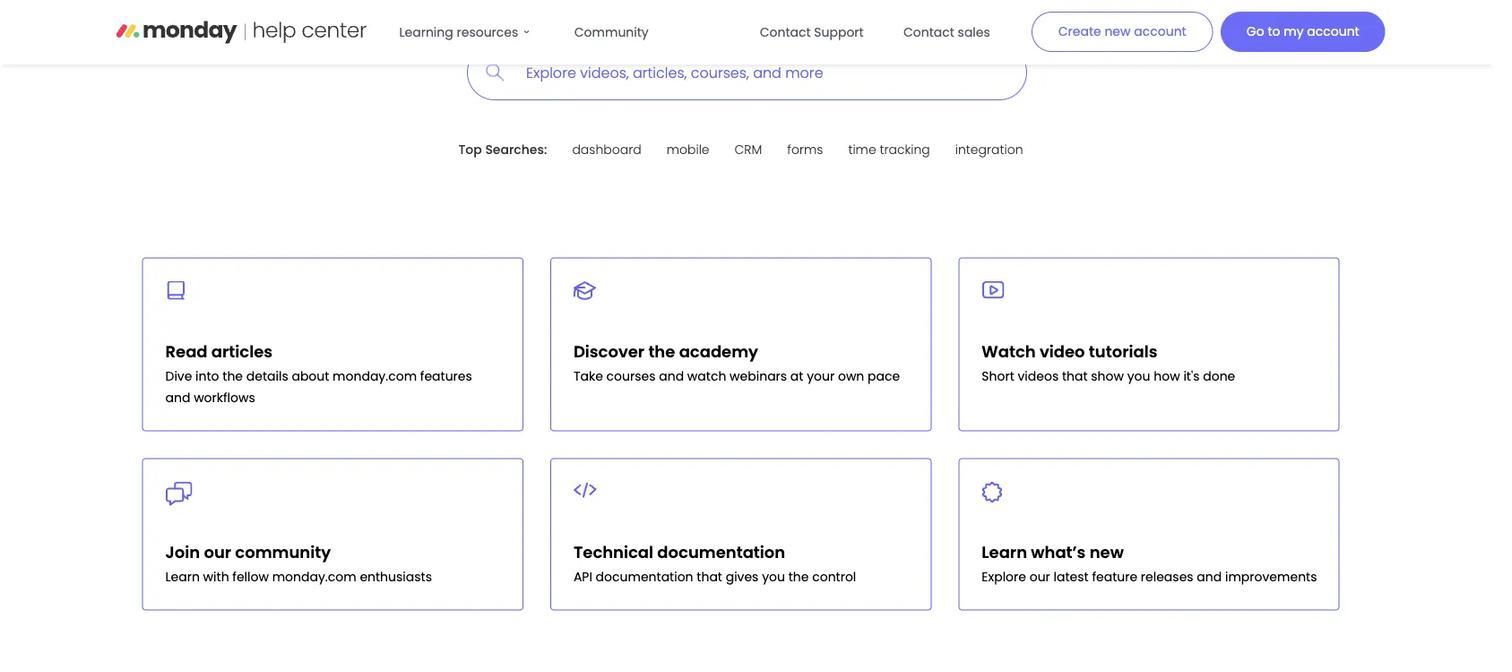 Task type: describe. For each thing, give the bounding box(es) containing it.
mobile
[[667, 141, 710, 159]]

that inside technical documentation api documentation that gives you the control
[[697, 569, 722, 586]]

you inside technical documentation api documentation that gives you the control
[[762, 569, 785, 586]]

top searches:
[[458, 141, 547, 159]]

what's
[[1031, 541, 1086, 564]]

pace
[[868, 368, 900, 385]]

learning resources
[[399, 23, 518, 41]]

technical documentation icon image
[[574, 482, 597, 499]]

and inside read articles dive into the details about monday.com features and workflows
[[165, 389, 190, 407]]

contact sales link
[[893, 14, 1001, 50]]

0 vertical spatial documentation
[[657, 541, 785, 564]]

contact support link
[[749, 14, 875, 50]]

about
[[292, 368, 329, 385]]

learn with courses icon image
[[574, 281, 597, 301]]

improvements
[[1225, 569, 1317, 586]]

that inside watch video tutorials short videos that show you how it's done
[[1062, 368, 1088, 385]]

technical
[[574, 541, 654, 564]]

top
[[458, 141, 482, 159]]

and inside discover the academy take courses and watch webinars at your own pace
[[659, 368, 684, 385]]

watch video tutorials short videos that show you how it's done
[[982, 340, 1236, 385]]

watch
[[982, 340, 1036, 363]]

watch video tutorials icon image
[[982, 281, 1004, 299]]

dashboard link
[[572, 139, 642, 161]]

latest
[[1054, 569, 1089, 586]]

time
[[848, 141, 876, 159]]

crm link
[[735, 139, 762, 161]]

features
[[420, 368, 472, 385]]

monday.com logo image
[[116, 14, 367, 50]]

video
[[1040, 340, 1085, 363]]

articles
[[211, 340, 273, 363]]

feature
[[1092, 569, 1138, 586]]

your
[[807, 368, 835, 385]]

read
[[165, 340, 208, 363]]

tutorials
[[1089, 340, 1158, 363]]

control
[[812, 569, 856, 586]]

learning resources link
[[389, 14, 545, 50]]

community
[[235, 541, 331, 564]]

go
[[1247, 23, 1265, 40]]

contact support
[[760, 23, 864, 41]]

read articles icon image
[[165, 281, 186, 300]]

create new account link
[[1032, 12, 1213, 52]]

at
[[791, 368, 804, 385]]

enthusiasts
[[360, 569, 432, 586]]

learning
[[399, 23, 453, 41]]

own
[[838, 368, 864, 385]]

our inside join our community learn with fellow monday.com enthusiasts
[[204, 541, 231, 564]]

searches:
[[485, 141, 547, 159]]

short
[[982, 368, 1015, 385]]

fellow
[[232, 569, 269, 586]]

it's
[[1184, 368, 1200, 385]]

new inside learn what's new explore our latest feature releases and improvements
[[1090, 541, 1124, 564]]

contact for contact support
[[760, 23, 811, 41]]

to
[[1268, 23, 1281, 40]]

contact for contact sales
[[904, 23, 955, 41]]

releases
[[1141, 569, 1194, 586]]



Task type: locate. For each thing, give the bounding box(es) containing it.
and down dive
[[165, 389, 190, 407]]

you right gives
[[762, 569, 785, 586]]

0 vertical spatial the
[[648, 340, 675, 363]]

courses
[[607, 368, 656, 385]]

how
[[1154, 368, 1180, 385]]

watch
[[687, 368, 726, 385]]

2 horizontal spatial and
[[1197, 569, 1222, 586]]

my
[[1284, 23, 1304, 40]]

2 vertical spatial the
[[789, 569, 809, 586]]

0 horizontal spatial our
[[204, 541, 231, 564]]

technical documentation api documentation that gives you the control
[[574, 541, 856, 586]]

0 vertical spatial you
[[1127, 368, 1151, 385]]

support
[[814, 23, 864, 41]]

monday.com inside join our community learn with fellow monday.com enthusiasts
[[272, 569, 356, 586]]

learn up explore
[[982, 541, 1027, 564]]

account
[[1134, 23, 1187, 40], [1307, 23, 1360, 40]]

you left how
[[1127, 368, 1151, 385]]

1 vertical spatial the
[[223, 368, 243, 385]]

the up courses
[[648, 340, 675, 363]]

take
[[574, 368, 603, 385]]

0 horizontal spatial the
[[223, 368, 243, 385]]

learn inside join our community learn with fellow monday.com enthusiasts
[[165, 569, 200, 586]]

1 vertical spatial learn
[[165, 569, 200, 586]]

contact
[[760, 23, 811, 41], [904, 23, 955, 41]]

new inside "create new account" link
[[1105, 23, 1131, 40]]

integration link
[[955, 139, 1023, 161]]

1 horizontal spatial learn
[[982, 541, 1027, 564]]

new right create
[[1105, 23, 1131, 40]]

learn what's new explore our latest feature releases and improvements
[[982, 541, 1317, 586]]

go to my account link
[[1221, 12, 1385, 52]]

1 horizontal spatial contact
[[904, 23, 955, 41]]

learn down join
[[165, 569, 200, 586]]

0 vertical spatial our
[[204, 541, 231, 564]]

0 horizontal spatial contact
[[760, 23, 811, 41]]

0 horizontal spatial learn
[[165, 569, 200, 586]]

videos
[[1018, 368, 1059, 385]]

1 horizontal spatial our
[[1030, 569, 1050, 586]]

forms
[[787, 141, 823, 159]]

account right create
[[1134, 23, 1187, 40]]

tracking
[[880, 141, 930, 159]]

done
[[1203, 368, 1236, 385]]

1 vertical spatial our
[[1030, 569, 1050, 586]]

1 vertical spatial and
[[165, 389, 190, 407]]

with
[[203, 569, 229, 586]]

workflows
[[194, 389, 255, 407]]

the up the workflows
[[223, 368, 243, 385]]

new
[[1105, 23, 1131, 40], [1090, 541, 1124, 564]]

1 vertical spatial new
[[1090, 541, 1124, 564]]

monday.com inside read articles dive into the details about monday.com features and workflows
[[333, 368, 417, 385]]

1 horizontal spatial the
[[648, 340, 675, 363]]

that down video
[[1062, 368, 1088, 385]]

webinars
[[730, 368, 787, 385]]

our up with
[[204, 541, 231, 564]]

0 vertical spatial learn
[[982, 541, 1027, 564]]

the inside read articles dive into the details about monday.com features and workflows
[[223, 368, 243, 385]]

learn whats new icon image
[[982, 482, 1002, 503]]

0 horizontal spatial and
[[165, 389, 190, 407]]

0 horizontal spatial account
[[1134, 23, 1187, 40]]

you
[[1127, 368, 1151, 385], [762, 569, 785, 586]]

2 horizontal spatial the
[[789, 569, 809, 586]]

1 horizontal spatial and
[[659, 368, 684, 385]]

2 vertical spatial and
[[1197, 569, 1222, 586]]

dive
[[165, 368, 192, 385]]

that
[[1062, 368, 1088, 385], [697, 569, 722, 586]]

1 vertical spatial monday.com
[[272, 569, 356, 586]]

1 horizontal spatial that
[[1062, 368, 1088, 385]]

documentation down technical on the bottom of page
[[596, 569, 693, 586]]

time tracking link
[[848, 139, 930, 161]]

read articles dive into the details about monday.com features and workflows
[[165, 340, 472, 407]]

2 account from the left
[[1307, 23, 1360, 40]]

join our community learn with fellow monday.com enthusiasts
[[165, 541, 432, 586]]

documentation
[[657, 541, 785, 564], [596, 569, 693, 586]]

0 vertical spatial monday.com
[[333, 368, 417, 385]]

api
[[574, 569, 592, 586]]

contact sales
[[904, 23, 990, 41]]

the inside discover the academy take courses and watch webinars at your own pace
[[648, 340, 675, 363]]

monday.com
[[333, 368, 417, 385], [272, 569, 356, 586]]

0 vertical spatial new
[[1105, 23, 1131, 40]]

learn
[[982, 541, 1027, 564], [165, 569, 200, 586]]

join
[[165, 541, 200, 564]]

and left watch
[[659, 368, 684, 385]]

1 contact from the left
[[760, 23, 811, 41]]

contact left support
[[760, 23, 811, 41]]

that left gives
[[697, 569, 722, 586]]

create new account
[[1058, 23, 1187, 40]]

2 contact from the left
[[904, 23, 955, 41]]

discover
[[574, 340, 645, 363]]

learn inside learn what's new explore our latest feature releases and improvements
[[982, 541, 1027, 564]]

crm
[[735, 141, 762, 159]]

forms link
[[787, 139, 823, 161]]

show
[[1091, 368, 1124, 385]]

you inside watch video tutorials short videos that show you how it's done
[[1127, 368, 1151, 385]]

our down what's
[[1030, 569, 1050, 586]]

integration
[[955, 141, 1023, 159]]

go to my account
[[1247, 23, 1360, 40]]

our inside learn what's new explore our latest feature releases and improvements
[[1030, 569, 1050, 586]]

1 account from the left
[[1134, 23, 1187, 40]]

mobile link
[[667, 139, 710, 161]]

explore
[[982, 569, 1026, 586]]

the inside technical documentation api documentation that gives you the control
[[789, 569, 809, 586]]

gives
[[726, 569, 759, 586]]

1 horizontal spatial you
[[1127, 368, 1151, 385]]

and right the releases
[[1197, 569, 1222, 586]]

details
[[246, 368, 288, 385]]

0 horizontal spatial you
[[762, 569, 785, 586]]

join community icon image
[[165, 482, 192, 507]]

1 vertical spatial documentation
[[596, 569, 693, 586]]

1 horizontal spatial account
[[1307, 23, 1360, 40]]

0 horizontal spatial that
[[697, 569, 722, 586]]

0 vertical spatial and
[[659, 368, 684, 385]]

and
[[659, 368, 684, 385], [165, 389, 190, 407], [1197, 569, 1222, 586]]

community link
[[564, 14, 660, 50]]

dashboard
[[572, 141, 642, 159]]

new up feature
[[1090, 541, 1124, 564]]

the left control
[[789, 569, 809, 586]]

and inside learn what's new explore our latest feature releases and improvements
[[1197, 569, 1222, 586]]

create
[[1058, 23, 1101, 40]]

1 vertical spatial that
[[697, 569, 722, 586]]

documentation up gives
[[657, 541, 785, 564]]

contact left sales
[[904, 23, 955, 41]]

into
[[196, 368, 219, 385]]

community
[[574, 23, 649, 41]]

0 vertical spatial that
[[1062, 368, 1088, 385]]

academy
[[679, 340, 758, 363]]

sales
[[958, 23, 990, 41]]

our
[[204, 541, 231, 564], [1030, 569, 1050, 586]]

time tracking
[[848, 141, 930, 159]]

discover the academy take courses and watch webinars at your own pace
[[574, 340, 900, 385]]

monday.com right 'about'
[[333, 368, 417, 385]]

1 vertical spatial you
[[762, 569, 785, 586]]

resources
[[457, 23, 518, 41]]

account right my on the top of the page
[[1307, 23, 1360, 40]]

monday.com down community at the left of page
[[272, 569, 356, 586]]

the
[[648, 340, 675, 363], [223, 368, 243, 385], [789, 569, 809, 586]]



Task type: vqa. For each thing, say whether or not it's contained in the screenshot.
QUALIFY
no



